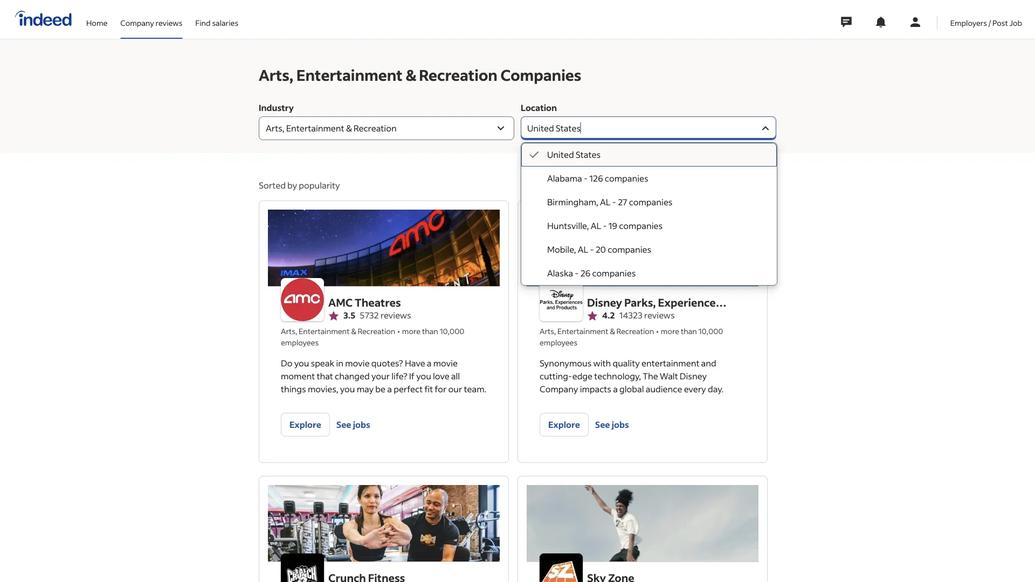 Task type: locate. For each thing, give the bounding box(es) containing it.
disney
[[587, 295, 622, 309], [680, 371, 707, 382]]

companies for 19
[[619, 220, 663, 231]]

see jobs link for disney parks, experiences and products
[[595, 413, 629, 437]]

and up day.
[[701, 358, 716, 369]]

than up the have
[[422, 326, 438, 336]]

1 horizontal spatial more than 10,000 employees
[[540, 326, 723, 347]]

movie
[[345, 358, 370, 369], [433, 358, 458, 369]]

2 explore link from the left
[[540, 413, 589, 437]]

2 10,000 from the left
[[699, 326, 723, 336]]

life?
[[392, 371, 407, 382]]

•
[[398, 326, 400, 336], [656, 326, 659, 336]]

employees up the do
[[281, 338, 319, 347]]

more than 10,000 employees down "products"
[[540, 326, 723, 347]]

0 horizontal spatial more than 10,000 employees
[[281, 326, 464, 347]]

see jobs
[[336, 419, 370, 430], [595, 419, 629, 430]]

notifications unread count 0 image
[[874, 16, 887, 29]]

0 horizontal spatial more
[[402, 326, 421, 336]]

1 horizontal spatial and
[[701, 358, 716, 369]]

and left 14323
[[587, 312, 607, 326]]

see jobs link down may
[[336, 413, 370, 437]]

explore link down impacts
[[540, 413, 589, 437]]

walt
[[660, 371, 678, 382]]

than
[[422, 326, 438, 336], [681, 326, 697, 336]]

companies
[[605, 173, 648, 184], [629, 197, 673, 208], [619, 220, 663, 231], [608, 244, 651, 255], [592, 268, 636, 279]]

company right the home
[[120, 18, 154, 27]]

& inside dropdown button
[[346, 123, 352, 134]]

see
[[336, 419, 351, 430], [595, 419, 610, 430]]

• down 14323 reviews 'link'
[[656, 326, 659, 336]]

1 more than 10,000 employees from the left
[[281, 326, 464, 347]]

explore link for disney parks, experiences and products
[[540, 413, 589, 437]]

amc
[[328, 295, 353, 309]]

see jobs down may
[[336, 419, 370, 430]]

1 horizontal spatial employees
[[540, 338, 578, 347]]

0 horizontal spatial employees
[[281, 338, 319, 347]]

entertainment inside arts, entertainment & recreation dropdown button
[[286, 123, 344, 134]]

al left "19"
[[591, 220, 601, 231]]

arts, entertainment & recreation button
[[259, 116, 514, 140]]

explore link for amc theatres
[[281, 413, 330, 437]]

1 see jobs link from the left
[[336, 413, 370, 437]]

movie up changed
[[345, 358, 370, 369]]

2 • from the left
[[656, 326, 659, 336]]

0 horizontal spatial a
[[387, 384, 392, 395]]

0 vertical spatial disney
[[587, 295, 622, 309]]

- left "19"
[[603, 220, 607, 231]]

employees up synonymous
[[540, 338, 578, 347]]

0 horizontal spatial explore link
[[281, 413, 330, 437]]

toggle menu image
[[759, 122, 772, 135]]

cutting-
[[540, 371, 572, 382]]

arts, up industry
[[259, 65, 293, 84]]

you right if
[[416, 371, 431, 382]]

2 more from the left
[[661, 326, 679, 336]]

employers / post job
[[950, 18, 1022, 27]]

1 horizontal spatial see jobs
[[595, 419, 629, 430]]

al left 27
[[600, 197, 611, 208]]

companies right 20
[[608, 244, 651, 255]]

1 horizontal spatial explore
[[548, 419, 580, 430]]

1 horizontal spatial company
[[540, 384, 578, 395]]

you down changed
[[340, 384, 355, 395]]

2 see jobs link from the left
[[595, 413, 629, 437]]

more than 10,000 employees for parks,
[[540, 326, 723, 347]]

parks,
[[624, 295, 656, 309]]

0 horizontal spatial reviews
[[156, 18, 182, 27]]

1 employees from the left
[[281, 338, 319, 347]]

mobile,
[[547, 244, 576, 255]]

4.2 14323 reviews
[[602, 310, 675, 321]]

find salaries
[[195, 18, 238, 27]]

3.5
[[343, 310, 355, 321]]

1 vertical spatial disney
[[680, 371, 707, 382]]

companies
[[501, 65, 581, 84]]

2 jobs from the left
[[612, 419, 629, 430]]

1 jobs from the left
[[353, 419, 370, 430]]

0 horizontal spatial jobs
[[353, 419, 370, 430]]

2 explore from the left
[[548, 419, 580, 430]]

1 horizontal spatial than
[[681, 326, 697, 336]]

more than 10,000 employees down 5732
[[281, 326, 464, 347]]

entertainment
[[296, 65, 403, 84], [286, 123, 344, 134], [299, 326, 350, 336], [558, 326, 608, 336]]

movie up 'love'
[[433, 358, 458, 369]]

more down 5732 reviews link
[[402, 326, 421, 336]]

post
[[993, 18, 1008, 27]]

industry
[[259, 102, 294, 113]]

see for amc theatres
[[336, 419, 351, 430]]

birmingham, al - 27 companies
[[547, 197, 673, 208]]

0 horizontal spatial than
[[422, 326, 438, 336]]

a down 'technology,'
[[613, 384, 618, 395]]

0 horizontal spatial and
[[587, 312, 607, 326]]

company down cutting-
[[540, 384, 578, 395]]

reviews for amc
[[381, 310, 411, 321]]

account image
[[909, 16, 922, 29]]

2 see jobs from the left
[[595, 419, 629, 430]]

1 horizontal spatial reviews
[[381, 310, 411, 321]]

10,000 up 'all'
[[440, 326, 464, 336]]

Location text field
[[521, 116, 759, 140]]

- left 27
[[612, 197, 616, 208]]

2 see from the left
[[595, 419, 610, 430]]

0 horizontal spatial •
[[398, 326, 400, 336]]

2 horizontal spatial you
[[416, 371, 431, 382]]

see jobs link down impacts
[[595, 413, 629, 437]]

you
[[294, 358, 309, 369], [416, 371, 431, 382], [340, 384, 355, 395]]

- left 126 at top right
[[584, 173, 588, 184]]

1 vertical spatial al
[[591, 220, 601, 231]]

1 see from the left
[[336, 419, 351, 430]]

see down movies,
[[336, 419, 351, 430]]

see jobs for disney parks, experiences and products
[[595, 419, 629, 430]]

reviews down parks,
[[644, 310, 675, 321]]

see down impacts
[[595, 419, 610, 430]]

2 more than 10,000 employees from the left
[[540, 326, 723, 347]]

10,000 down experiences
[[699, 326, 723, 336]]

reviews
[[156, 18, 182, 27], [381, 310, 411, 321], [644, 310, 675, 321]]

1 explore link from the left
[[281, 413, 330, 437]]

do
[[281, 358, 292, 369]]

1 10,000 from the left
[[440, 326, 464, 336]]

companies right 27
[[629, 197, 673, 208]]

1 explore from the left
[[290, 419, 321, 430]]

1 horizontal spatial disney
[[680, 371, 707, 382]]

2 employees from the left
[[540, 338, 578, 347]]

more down the disney parks, experiences and products "link"
[[661, 326, 679, 336]]

love
[[433, 371, 449, 382]]

0 horizontal spatial you
[[294, 358, 309, 369]]

2 vertical spatial al
[[578, 244, 588, 255]]

companies right "19"
[[619, 220, 663, 231]]

disney up 4.2
[[587, 295, 622, 309]]

explore down impacts
[[548, 419, 580, 430]]

- left 20
[[590, 244, 594, 255]]

home link
[[86, 0, 107, 37]]

disney parks, experiences and products link
[[587, 294, 731, 326]]

see jobs link
[[336, 413, 370, 437], [595, 413, 629, 437]]

1 horizontal spatial 10,000
[[699, 326, 723, 336]]

2 vertical spatial you
[[340, 384, 355, 395]]

explore link down things
[[281, 413, 330, 437]]

arts, entertainment & recreation companies
[[259, 65, 581, 84]]

1 horizontal spatial •
[[656, 326, 659, 336]]

&
[[406, 65, 416, 84], [346, 123, 352, 134], [351, 326, 356, 336], [610, 326, 615, 336]]

• for theatres
[[398, 326, 400, 336]]

explore down things
[[290, 419, 321, 430]]

arts, entertainment & recreation
[[266, 123, 397, 134], [281, 326, 395, 336], [540, 326, 654, 336]]

al for birmingham,
[[600, 197, 611, 208]]

jobs
[[353, 419, 370, 430], [612, 419, 629, 430]]

2 than from the left
[[681, 326, 697, 336]]

company reviews link
[[120, 0, 182, 37]]

0 horizontal spatial disney
[[587, 295, 622, 309]]

2 horizontal spatial a
[[613, 384, 618, 395]]

0 horizontal spatial company
[[120, 18, 154, 27]]

al left 20
[[578, 244, 588, 255]]

0 horizontal spatial movie
[[345, 358, 370, 369]]

al
[[600, 197, 611, 208], [591, 220, 601, 231], [578, 244, 588, 255]]

al for huntsville,
[[591, 220, 601, 231]]

1 more from the left
[[402, 326, 421, 336]]

more
[[402, 326, 421, 336], [661, 326, 679, 336]]

- for 20
[[590, 244, 594, 255]]

explore for amc theatres
[[290, 419, 321, 430]]

jobs down may
[[353, 419, 370, 430]]

if
[[409, 371, 415, 382]]

find salaries link
[[195, 0, 238, 37]]

reviews left find
[[156, 18, 182, 27]]

0 horizontal spatial see jobs
[[336, 419, 370, 430]]

messages unread count 0 image
[[839, 11, 853, 33]]

• down 5732 reviews link
[[398, 326, 400, 336]]

a right the have
[[427, 358, 432, 369]]

arts, down industry
[[266, 123, 284, 134]]

home
[[86, 18, 107, 27]]

1 see jobs from the left
[[336, 419, 370, 430]]

1 vertical spatial company
[[540, 384, 578, 395]]

0 vertical spatial you
[[294, 358, 309, 369]]

and
[[587, 312, 607, 326], [701, 358, 716, 369]]

company inside "link"
[[120, 18, 154, 27]]

synonymous
[[540, 358, 592, 369]]

0 horizontal spatial see
[[336, 419, 351, 430]]

26
[[580, 268, 591, 279]]

movies,
[[308, 384, 338, 395]]

0 horizontal spatial 10,000
[[440, 326, 464, 336]]

1 horizontal spatial see jobs link
[[595, 413, 629, 437]]

day.
[[708, 384, 724, 395]]

1 than from the left
[[422, 326, 438, 336]]

jobs down global
[[612, 419, 629, 430]]

employers
[[950, 18, 987, 27]]

see jobs link for amc theatres
[[336, 413, 370, 437]]

than for disney parks, experiences and products
[[681, 326, 697, 336]]

1 horizontal spatial jobs
[[612, 419, 629, 430]]

a right be
[[387, 384, 392, 395]]

1 vertical spatial and
[[701, 358, 716, 369]]

more than 10,000 employees
[[281, 326, 464, 347], [540, 326, 723, 347]]

quality
[[613, 358, 640, 369]]

2 horizontal spatial reviews
[[644, 310, 675, 321]]

1 horizontal spatial movie
[[433, 358, 458, 369]]

disney inside synonymous with quality entertainment and cutting-edge technology, the walt disney company impacts a global audience every day.
[[680, 371, 707, 382]]

0 horizontal spatial see jobs link
[[336, 413, 370, 437]]

1 horizontal spatial more
[[661, 326, 679, 336]]

see jobs down impacts
[[595, 419, 629, 430]]

0 vertical spatial al
[[600, 197, 611, 208]]

birmingham,
[[547, 197, 598, 208]]

than down experiences
[[681, 326, 697, 336]]

disney up every
[[680, 371, 707, 382]]

0 horizontal spatial explore
[[290, 419, 321, 430]]

more for theatres
[[402, 326, 421, 336]]

your
[[371, 371, 390, 382]]

huntsville, al - 19 companies
[[547, 220, 663, 231]]

0 vertical spatial company
[[120, 18, 154, 27]]

0 vertical spatial and
[[587, 312, 607, 326]]

1 • from the left
[[398, 326, 400, 336]]

more for parks,
[[661, 326, 679, 336]]

1 horizontal spatial see
[[595, 419, 610, 430]]

reviews down theatres
[[381, 310, 411, 321]]

recreation
[[419, 65, 498, 84], [354, 123, 397, 134], [358, 326, 395, 336], [616, 326, 654, 336]]

company
[[120, 18, 154, 27], [540, 384, 578, 395]]

you up moment
[[294, 358, 309, 369]]

1 horizontal spatial explore link
[[540, 413, 589, 437]]

• for parks,
[[656, 326, 659, 336]]



Task type: vqa. For each thing, say whether or not it's contained in the screenshot.
Strategic Financial Solutions
no



Task type: describe. For each thing, give the bounding box(es) containing it.
the
[[643, 371, 658, 382]]

alabama - 126 companies
[[547, 173, 648, 184]]

impacts
[[580, 384, 611, 395]]

arts, entertainment & recreation for disney parks, experiences and products
[[540, 326, 654, 336]]

employees for disney parks, experiences and products
[[540, 338, 578, 347]]

united states option
[[521, 143, 777, 167]]

edge
[[572, 371, 593, 382]]

10,000 for amc theatres
[[440, 326, 464, 336]]

4.2
[[602, 310, 615, 321]]

for
[[435, 384, 447, 395]]

companies down 20
[[592, 268, 636, 279]]

disney parks, experiences and products
[[587, 295, 721, 326]]

all
[[451, 371, 460, 382]]

sorted
[[259, 180, 286, 191]]

arts, up the do
[[281, 326, 297, 336]]

14323
[[619, 310, 642, 321]]

location list box
[[521, 143, 777, 285]]

and inside synonymous with quality entertainment and cutting-edge technology, the walt disney company impacts a global audience every day.
[[701, 358, 716, 369]]

1 horizontal spatial you
[[340, 384, 355, 395]]

perfect
[[394, 384, 423, 395]]

disney parks, experiences and products image
[[540, 278, 583, 321]]

have
[[405, 358, 425, 369]]

popularity
[[299, 180, 340, 191]]

technology,
[[594, 371, 641, 382]]

see jobs for amc theatres
[[336, 419, 370, 430]]

job
[[1010, 18, 1022, 27]]

changed
[[335, 371, 370, 382]]

arts, entertainment & recreation inside arts, entertainment & recreation dropdown button
[[266, 123, 397, 134]]

employees for amc theatres
[[281, 338, 319, 347]]

global
[[620, 384, 644, 395]]

that
[[317, 371, 333, 382]]

arts, down disney parks, experiences and products image on the right of page
[[540, 326, 556, 336]]

see for disney parks, experiences and products
[[595, 419, 610, 430]]

than for amc theatres
[[422, 326, 438, 336]]

sky zone image
[[540, 554, 583, 582]]

employers / post job link
[[950, 0, 1022, 37]]

moment
[[281, 371, 315, 382]]

27
[[618, 197, 627, 208]]

be
[[375, 384, 386, 395]]

alabama
[[547, 173, 582, 184]]

more than 10,000 employees for theatres
[[281, 326, 464, 347]]

audience
[[646, 384, 682, 395]]

126
[[589, 173, 603, 184]]

al for mobile,
[[578, 244, 588, 255]]

reviews inside "link"
[[156, 18, 182, 27]]

united
[[547, 149, 574, 160]]

a inside synonymous with quality entertainment and cutting-edge technology, the walt disney company impacts a global audience every day.
[[613, 384, 618, 395]]

alaska - 26 companies
[[547, 268, 636, 279]]

quotes?
[[371, 358, 403, 369]]

our
[[448, 384, 462, 395]]

recreation inside arts, entertainment & recreation dropdown button
[[354, 123, 397, 134]]

fit
[[425, 384, 433, 395]]

products
[[609, 312, 655, 326]]

companies up 27
[[605, 173, 648, 184]]

things
[[281, 384, 306, 395]]

3.5 5732 reviews
[[343, 310, 411, 321]]

companies for 20
[[608, 244, 651, 255]]

sorted by popularity
[[259, 180, 340, 191]]

team.
[[464, 384, 486, 395]]

disney inside disney parks, experiences and products
[[587, 295, 622, 309]]

amc theatres image
[[281, 278, 324, 321]]

crunch fitness image
[[281, 554, 324, 582]]

theatres
[[355, 295, 401, 309]]

- for 27
[[612, 197, 616, 208]]

jobs for disney parks, experiences and products
[[612, 419, 629, 430]]

companies for 27
[[629, 197, 673, 208]]

do you speak in movie quotes? have a movie moment that changed your life? if you love all things movies, you may be a perfect fit for our team.
[[281, 358, 486, 395]]

5732 reviews link
[[360, 310, 411, 321]]

salaries
[[212, 18, 238, 27]]

company inside synonymous with quality entertainment and cutting-edge technology, the walt disney company impacts a global audience every day.
[[540, 384, 578, 395]]

find
[[195, 18, 211, 27]]

and inside disney parks, experiences and products
[[587, 312, 607, 326]]

20
[[596, 244, 606, 255]]

19
[[609, 220, 617, 231]]

2 movie from the left
[[433, 358, 458, 369]]

location
[[521, 102, 557, 113]]

arts, entertainment & recreation for amc theatres
[[281, 326, 395, 336]]

huntsville,
[[547, 220, 589, 231]]

synonymous with quality entertainment and cutting-edge technology, the walt disney company impacts a global audience every day.
[[540, 358, 724, 395]]

amc theatres
[[328, 295, 401, 309]]

- left 26 on the right top of the page
[[575, 268, 579, 279]]

1 vertical spatial you
[[416, 371, 431, 382]]

/
[[989, 18, 991, 27]]

explore for disney parks, experiences and products
[[548, 419, 580, 430]]

in
[[336, 358, 343, 369]]

- for 19
[[603, 220, 607, 231]]

speak
[[311, 358, 334, 369]]

with
[[593, 358, 611, 369]]

experiences
[[658, 295, 721, 309]]

entertainment
[[642, 358, 700, 369]]

1 horizontal spatial a
[[427, 358, 432, 369]]

alaska
[[547, 268, 573, 279]]

every
[[684, 384, 706, 395]]

states
[[576, 149, 601, 160]]

company reviews
[[120, 18, 182, 27]]

1 movie from the left
[[345, 358, 370, 369]]

reviews for disney
[[644, 310, 675, 321]]

14323 reviews link
[[619, 310, 675, 321]]

10,000 for disney parks, experiences and products
[[699, 326, 723, 336]]

amc theatres link
[[328, 294, 411, 311]]

may
[[357, 384, 374, 395]]

jobs for amc theatres
[[353, 419, 370, 430]]

united states
[[547, 149, 601, 160]]

5732
[[360, 310, 379, 321]]

arts, inside dropdown button
[[266, 123, 284, 134]]

by
[[287, 180, 297, 191]]

mobile, al - 20 companies
[[547, 244, 651, 255]]



